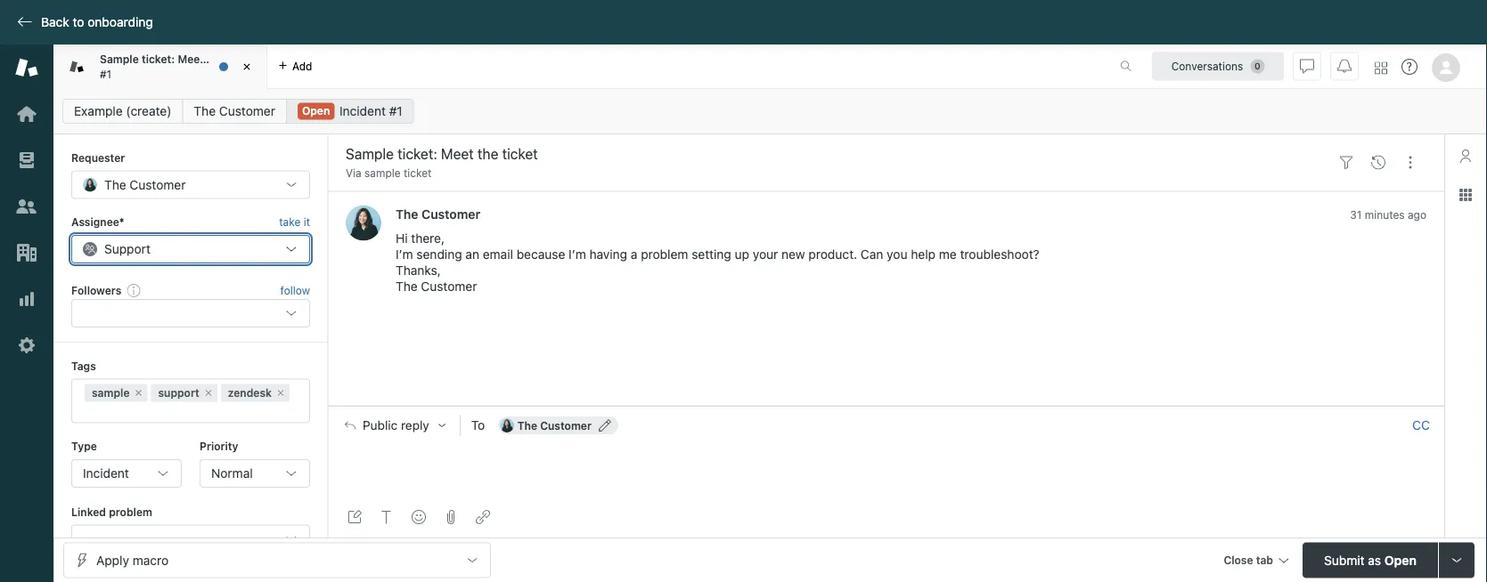 Task type: describe. For each thing, give the bounding box(es) containing it.
follow
[[280, 284, 310, 297]]

events image
[[1371, 156, 1386, 170]]

take it
[[279, 216, 310, 228]]

the customer link inside secondary "element"
[[182, 99, 287, 124]]

cc
[[1413, 418, 1430, 433]]

Public reply composer text field
[[337, 445, 1437, 482]]

sample
[[100, 53, 139, 66]]

the up hi
[[396, 207, 418, 221]]

0 horizontal spatial sample
[[92, 387, 130, 400]]

31
[[1350, 208, 1362, 221]]

customer context image
[[1459, 149, 1473, 163]]

problem inside the hi there, i'm sending an email because i'm having a problem setting up your new product. can you help me troubleshoot? thanks, the customer
[[641, 247, 688, 262]]

insert emojis image
[[412, 511, 426, 525]]

can
[[861, 247, 883, 262]]

back to onboarding link
[[0, 14, 162, 30]]

support
[[104, 242, 151, 256]]

avatar image
[[346, 205, 381, 241]]

views image
[[15, 149, 38, 172]]

incident for incident
[[83, 467, 129, 481]]

up
[[735, 247, 749, 262]]

displays possible ticket submission types image
[[1450, 554, 1464, 568]]

conversations button
[[1152, 52, 1284, 81]]

normal button
[[200, 460, 310, 488]]

hide composer image
[[879, 399, 893, 413]]

linked problem element
[[71, 525, 310, 554]]

remove image for sample
[[133, 388, 144, 399]]

draft mode image
[[348, 511, 362, 525]]

requester element
[[71, 171, 310, 199]]

Subject field
[[342, 143, 1327, 165]]

the right customer@example.com "icon"
[[518, 420, 537, 432]]

hi
[[396, 231, 408, 246]]

submit
[[1324, 553, 1365, 568]]

reporting image
[[15, 288, 38, 311]]

cc button
[[1412, 418, 1430, 434]]

-
[[83, 532, 89, 547]]

close
[[1224, 555, 1253, 567]]

customer left edit user image
[[540, 420, 592, 432]]

the inside requester element
[[104, 177, 126, 192]]

onboarding
[[88, 15, 153, 29]]

tabs tab list
[[53, 45, 1101, 89]]

to
[[471, 418, 485, 433]]

get help image
[[1402, 59, 1418, 75]]

you
[[887, 247, 908, 262]]

new
[[782, 247, 805, 262]]

open inside secondary "element"
[[302, 105, 330, 117]]

1 vertical spatial problem
[[109, 506, 152, 519]]

normal
[[211, 467, 253, 481]]

incident #1
[[340, 104, 403, 119]]

sending
[[417, 247, 462, 262]]

sample ticket: meet the ticket #1
[[100, 53, 257, 80]]

close tab
[[1224, 555, 1273, 567]]

linked
[[71, 506, 106, 519]]

linked problem
[[71, 506, 152, 519]]

zendesk image
[[0, 581, 53, 583]]

meet
[[178, 53, 204, 66]]

minutes
[[1365, 208, 1405, 221]]

email
[[483, 247, 513, 262]]

1 horizontal spatial open
[[1385, 553, 1417, 568]]

add link (cmd k) image
[[476, 511, 490, 525]]

troubleshoot?
[[960, 247, 1040, 262]]

followers
[[71, 284, 121, 297]]

requester
[[71, 151, 125, 164]]

take
[[279, 216, 301, 228]]

submit as open
[[1324, 553, 1417, 568]]

ticket inside sample ticket: meet the ticket #1
[[227, 53, 257, 66]]

add button
[[267, 45, 323, 88]]

followers element
[[71, 300, 310, 328]]

close image
[[238, 58, 256, 76]]

there,
[[411, 231, 445, 246]]

example
[[74, 104, 123, 119]]

remove image
[[203, 388, 214, 399]]

notifications image
[[1338, 59, 1352, 74]]

(create)
[[126, 104, 171, 119]]

it
[[304, 216, 310, 228]]

back
[[41, 15, 69, 29]]

1 i'm from the left
[[396, 247, 413, 262]]

an
[[466, 247, 479, 262]]

31 minutes ago text field
[[1350, 208, 1427, 221]]

thanks,
[[396, 263, 441, 278]]

to
[[73, 15, 84, 29]]



Task type: vqa. For each thing, say whether or not it's contained in the screenshot.
Assignee* element
yes



Task type: locate. For each thing, give the bounding box(es) containing it.
add
[[292, 60, 312, 73]]

0 vertical spatial the customer link
[[182, 99, 287, 124]]

help
[[911, 247, 936, 262]]

the down thanks,
[[396, 279, 418, 294]]

open right as
[[1385, 553, 1417, 568]]

the customer up there,
[[396, 207, 480, 221]]

i'm left having
[[569, 247, 586, 262]]

assignee*
[[71, 216, 124, 228]]

get started image
[[15, 102, 38, 126]]

follow button
[[280, 282, 310, 299]]

me
[[939, 247, 957, 262]]

filter image
[[1339, 156, 1354, 170]]

Followers field
[[85, 305, 272, 323]]

ticket actions image
[[1404, 156, 1418, 170]]

the inside the hi there, i'm sending an email because i'm having a problem setting up your new product. can you help me troubleshoot? thanks, the customer
[[396, 279, 418, 294]]

organizations image
[[15, 242, 38, 265]]

the customer
[[194, 104, 275, 119], [104, 177, 186, 192], [396, 207, 480, 221], [518, 420, 592, 432]]

sample
[[365, 167, 401, 180], [92, 387, 130, 400]]

1 remove image from the left
[[133, 388, 144, 399]]

open down add
[[302, 105, 330, 117]]

0 vertical spatial incident
[[340, 104, 386, 119]]

1 horizontal spatial ticket
[[404, 167, 432, 180]]

incident for incident #1
[[340, 104, 386, 119]]

incident button
[[71, 460, 182, 488]]

macro
[[133, 553, 169, 568]]

1 horizontal spatial sample
[[365, 167, 401, 180]]

ago
[[1408, 208, 1427, 221]]

remove image left support
[[133, 388, 144, 399]]

priority
[[200, 441, 238, 453]]

apps image
[[1459, 188, 1473, 202]]

main element
[[0, 45, 53, 583]]

0 vertical spatial sample
[[365, 167, 401, 180]]

customer
[[219, 104, 275, 119], [130, 177, 186, 192], [422, 207, 480, 221], [421, 279, 477, 294], [540, 420, 592, 432]]

the
[[194, 104, 216, 119], [104, 177, 126, 192], [396, 207, 418, 221], [396, 279, 418, 294], [518, 420, 537, 432]]

zendesk support image
[[15, 56, 38, 79]]

having
[[590, 247, 627, 262]]

i'm
[[396, 247, 413, 262], [569, 247, 586, 262]]

0 horizontal spatial #1
[[100, 68, 112, 80]]

admin image
[[15, 334, 38, 357]]

sample right via
[[365, 167, 401, 180]]

example (create)
[[74, 104, 171, 119]]

#1 inside secondary "element"
[[389, 104, 403, 119]]

0 horizontal spatial ticket
[[227, 53, 257, 66]]

customer@example.com image
[[500, 419, 514, 433]]

the customer link
[[182, 99, 287, 124], [396, 207, 480, 221]]

1 vertical spatial incident
[[83, 467, 129, 481]]

customer down close image
[[219, 104, 275, 119]]

open
[[302, 105, 330, 117], [1385, 553, 1417, 568]]

format text image
[[380, 511, 394, 525]]

tags
[[71, 360, 96, 373]]

1 horizontal spatial incident
[[340, 104, 386, 119]]

info on adding followers image
[[127, 283, 141, 298]]

0 vertical spatial ticket
[[227, 53, 257, 66]]

the inside secondary "element"
[[194, 104, 216, 119]]

0 horizontal spatial problem
[[109, 506, 152, 519]]

ticket
[[227, 53, 257, 66], [404, 167, 432, 180]]

customer down sending
[[421, 279, 477, 294]]

tab containing sample ticket: meet the ticket
[[53, 45, 267, 89]]

#1 inside sample ticket: meet the ticket #1
[[100, 68, 112, 80]]

assignee* element
[[71, 235, 310, 264]]

reply
[[401, 418, 429, 433]]

remove image for zendesk
[[275, 388, 286, 399]]

#1 up via sample ticket
[[389, 104, 403, 119]]

0 horizontal spatial the customer link
[[182, 99, 287, 124]]

customer inside requester element
[[130, 177, 186, 192]]

as
[[1368, 553, 1381, 568]]

tab
[[1256, 555, 1273, 567]]

problem
[[641, 247, 688, 262], [109, 506, 152, 519]]

customer up there,
[[422, 207, 480, 221]]

1 vertical spatial #1
[[389, 104, 403, 119]]

public
[[363, 418, 398, 433]]

0 horizontal spatial open
[[302, 105, 330, 117]]

incident
[[340, 104, 386, 119], [83, 467, 129, 481]]

add attachment image
[[444, 511, 458, 525]]

0 vertical spatial #1
[[100, 68, 112, 80]]

ticket right the the
[[227, 53, 257, 66]]

1 horizontal spatial remove image
[[275, 388, 286, 399]]

zendesk products image
[[1375, 62, 1388, 74]]

the
[[207, 53, 224, 66]]

customer inside secondary "element"
[[219, 104, 275, 119]]

1 horizontal spatial problem
[[641, 247, 688, 262]]

via sample ticket
[[346, 167, 432, 180]]

conversations
[[1172, 60, 1243, 73]]

back to onboarding
[[41, 15, 153, 29]]

product.
[[809, 247, 857, 262]]

#1 down sample
[[100, 68, 112, 80]]

setting
[[692, 247, 731, 262]]

a
[[631, 247, 638, 262]]

the down requester
[[104, 177, 126, 192]]

2 remove image from the left
[[275, 388, 286, 399]]

the customer inside requester element
[[104, 177, 186, 192]]

0 vertical spatial problem
[[641, 247, 688, 262]]

edit user image
[[599, 420, 611, 432]]

1 horizontal spatial #1
[[389, 104, 403, 119]]

the customer down close image
[[194, 104, 275, 119]]

1 horizontal spatial i'm
[[569, 247, 586, 262]]

apply
[[96, 553, 129, 568]]

example (create) button
[[62, 99, 183, 124]]

sample down tags
[[92, 387, 130, 400]]

because
[[517, 247, 565, 262]]

zendesk
[[228, 387, 272, 400]]

1 vertical spatial the customer link
[[396, 207, 480, 221]]

customer up support
[[130, 177, 186, 192]]

the customer down requester
[[104, 177, 186, 192]]

tab
[[53, 45, 267, 89]]

#1
[[100, 68, 112, 80], [389, 104, 403, 119]]

incident inside the 'incident' popup button
[[83, 467, 129, 481]]

customer inside the hi there, i'm sending an email because i'm having a problem setting up your new product. can you help me troubleshoot? thanks, the customer
[[421, 279, 477, 294]]

31 minutes ago
[[1350, 208, 1427, 221]]

ticket:
[[142, 53, 175, 66]]

customers image
[[15, 195, 38, 218]]

1 horizontal spatial the customer link
[[396, 207, 480, 221]]

close tab button
[[1216, 543, 1296, 581]]

0 horizontal spatial i'm
[[396, 247, 413, 262]]

incident inside secondary "element"
[[340, 104, 386, 119]]

the down sample ticket: meet the ticket #1
[[194, 104, 216, 119]]

incident down the type
[[83, 467, 129, 481]]

your
[[753, 247, 778, 262]]

public reply
[[363, 418, 429, 433]]

button displays agent's chat status as invisible. image
[[1300, 59, 1314, 74]]

i'm down hi
[[396, 247, 413, 262]]

incident up via
[[340, 104, 386, 119]]

the customer link down close image
[[182, 99, 287, 124]]

ticket right via
[[404, 167, 432, 180]]

support
[[158, 387, 199, 400]]

0 vertical spatial open
[[302, 105, 330, 117]]

problem right a
[[641, 247, 688, 262]]

1 vertical spatial open
[[1385, 553, 1417, 568]]

apply macro
[[96, 553, 169, 568]]

public reply button
[[329, 407, 460, 445]]

remove image
[[133, 388, 144, 399], [275, 388, 286, 399]]

type
[[71, 441, 97, 453]]

0 horizontal spatial incident
[[83, 467, 129, 481]]

1 vertical spatial ticket
[[404, 167, 432, 180]]

the customer inside secondary "element"
[[194, 104, 275, 119]]

remove image right zendesk
[[275, 388, 286, 399]]

the customer right customer@example.com "icon"
[[518, 420, 592, 432]]

hi there, i'm sending an email because i'm having a problem setting up your new product. can you help me troubleshoot? thanks, the customer
[[396, 231, 1040, 294]]

problem down the 'incident' popup button
[[109, 506, 152, 519]]

via
[[346, 167, 362, 180]]

0 horizontal spatial remove image
[[133, 388, 144, 399]]

secondary element
[[53, 94, 1487, 129]]

2 i'm from the left
[[569, 247, 586, 262]]

the customer link up there,
[[396, 207, 480, 221]]

1 vertical spatial sample
[[92, 387, 130, 400]]

take it button
[[279, 213, 310, 232]]



